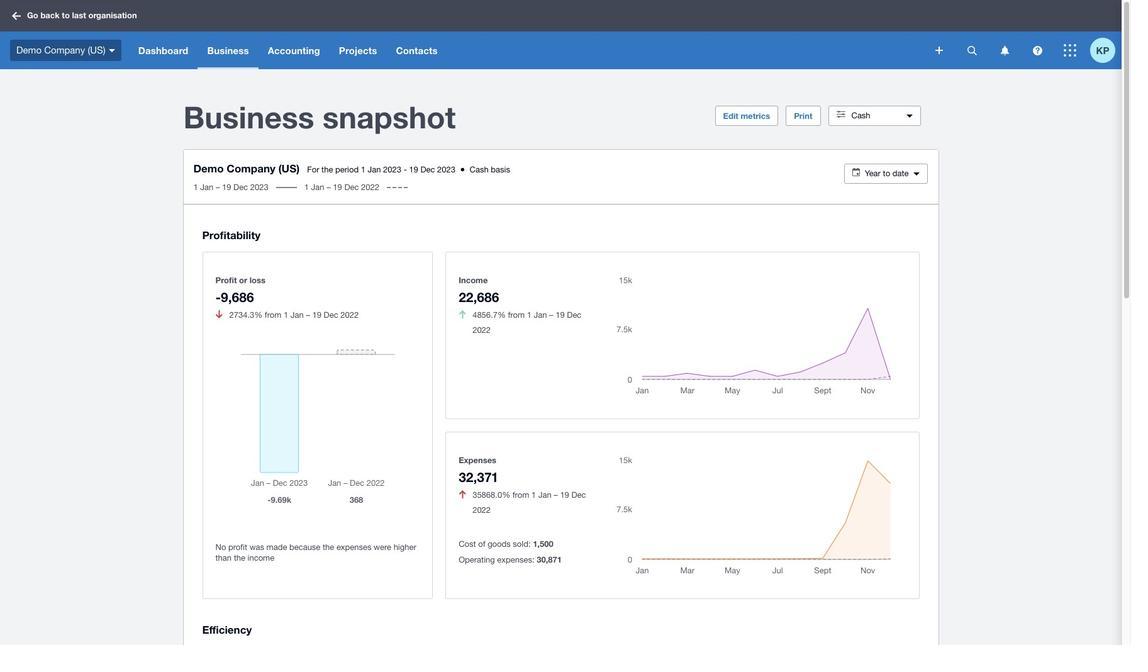 Task type: vqa. For each thing, say whether or not it's contained in the screenshot.
Print BUTTON
yes



Task type: describe. For each thing, give the bounding box(es) containing it.
19 inside 4856.7% from 1 jan – 19 dec 2022
[[556, 310, 565, 320]]

was
[[250, 543, 264, 552]]

– for or
[[306, 310, 310, 320]]

from for -9,686
[[265, 310, 282, 320]]

for
[[307, 165, 319, 174]]

or
[[239, 275, 247, 285]]

35868.0%
[[473, 490, 510, 500]]

edit
[[723, 111, 739, 121]]

income
[[248, 553, 275, 563]]

jan right period
[[368, 165, 381, 174]]

year to date
[[865, 169, 909, 178]]

2 vertical spatial the
[[234, 553, 245, 563]]

business for business
[[207, 45, 249, 56]]

- inside profit or loss -9,686
[[216, 289, 221, 305]]

1,500
[[533, 539, 554, 549]]

1 vertical spatial cash
[[470, 165, 489, 174]]

32,371
[[459, 469, 497, 485]]

svg image inside demo company (us) popup button
[[109, 49, 115, 52]]

date
[[893, 169, 909, 178]]

profit or loss -9,686
[[216, 275, 266, 305]]

2 horizontal spatial 2023
[[437, 165, 456, 174]]

contacts button
[[387, 31, 447, 69]]

– for 22,686
[[549, 310, 554, 320]]

30,871
[[537, 554, 562, 564]]

kp
[[1097, 44, 1110, 56]]

from for 22,686
[[508, 310, 525, 320]]

1 inside 4856.7% from 1 jan – 19 dec 2022
[[527, 310, 532, 320]]

2022 for 32,371
[[473, 505, 491, 515]]

edit metrics
[[723, 111, 770, 121]]

contacts
[[396, 45, 438, 56]]

9,686
[[221, 289, 254, 305]]

demo company (us) button
[[0, 31, 129, 69]]

expenses:
[[497, 555, 535, 564]]

2022 for 22,686
[[473, 325, 491, 335]]

go back to last organisation
[[27, 10, 137, 20]]

jan down for
[[311, 182, 324, 192]]

go back to last organisation link
[[8, 5, 145, 27]]

business snapshot
[[183, 99, 456, 135]]

than
[[216, 553, 232, 563]]

of
[[478, 539, 486, 549]]

2022 for or
[[341, 310, 359, 320]]

to inside banner
[[62, 10, 70, 20]]

positive sentiment image
[[459, 310, 466, 319]]

1 vertical spatial (us)
[[278, 162, 300, 175]]

print
[[794, 111, 813, 121]]

operating
[[459, 555, 495, 564]]

2023 for for the period 1 jan 2023 - 19 dec 2023  ●  cash basis
[[383, 165, 402, 174]]

cost of goods sold: 1,500 operating expenses: 30,871
[[459, 539, 562, 564]]

income
[[459, 275, 488, 285]]

22,686
[[459, 289, 499, 305]]

back
[[41, 10, 60, 20]]

period
[[335, 165, 359, 174]]

business for business snapshot
[[183, 99, 314, 135]]

banner containing kp
[[0, 0, 1122, 69]]

4856.7% from 1 jan – 19 dec 2022
[[473, 310, 582, 335]]

demo inside popup button
[[16, 45, 42, 55]]

1 jan – 19 dec 2023
[[194, 182, 269, 192]]

2023 for 1 jan – 19 dec 2023
[[250, 182, 269, 192]]

kp button
[[1091, 31, 1122, 69]]



Task type: locate. For each thing, give the bounding box(es) containing it.
goods
[[488, 539, 511, 549]]

2023
[[383, 165, 402, 174], [437, 165, 456, 174], [250, 182, 269, 192]]

the
[[322, 165, 333, 174], [323, 543, 334, 552], [234, 553, 245, 563]]

0 vertical spatial business
[[207, 45, 249, 56]]

0 horizontal spatial to
[[62, 10, 70, 20]]

1 vertical spatial -
[[216, 289, 221, 305]]

year to date button
[[845, 164, 929, 184]]

2023 right period
[[383, 165, 402, 174]]

to
[[62, 10, 70, 20], [883, 169, 891, 178]]

demo up '1 jan – 19 dec 2023'
[[194, 162, 224, 175]]

1 vertical spatial the
[[323, 543, 334, 552]]

0 horizontal spatial cash
[[470, 165, 489, 174]]

profitability
[[202, 229, 261, 242]]

accounting
[[268, 45, 320, 56]]

expenses
[[459, 455, 497, 465]]

1 horizontal spatial negative sentiment image
[[459, 490, 466, 499]]

svg image inside go back to last organisation link
[[12, 12, 21, 20]]

demo company (us) inside demo company (us) popup button
[[16, 45, 106, 55]]

35868.0% from 1 jan – 19 dec 2022
[[473, 490, 586, 515]]

projects
[[339, 45, 377, 56]]

projects button
[[330, 31, 387, 69]]

profit
[[228, 543, 247, 552]]

the down profit
[[234, 553, 245, 563]]

0 vertical spatial company
[[44, 45, 85, 55]]

the right because
[[323, 543, 334, 552]]

dec inside 4856.7% from 1 jan – 19 dec 2022
[[567, 310, 582, 320]]

(us) down go back to last organisation
[[88, 45, 106, 55]]

19
[[409, 165, 418, 174], [222, 182, 231, 192], [333, 182, 342, 192], [312, 310, 322, 320], [556, 310, 565, 320], [560, 490, 569, 500]]

last
[[72, 10, 86, 20]]

basis
[[491, 165, 510, 174]]

1
[[361, 165, 366, 174], [194, 182, 198, 192], [304, 182, 309, 192], [284, 310, 288, 320], [527, 310, 532, 320], [532, 490, 536, 500]]

0 horizontal spatial svg image
[[12, 12, 21, 20]]

expenses 32,371
[[459, 455, 497, 485]]

svg image left go
[[12, 12, 21, 20]]

company down go back to last organisation link
[[44, 45, 85, 55]]

(us) inside popup button
[[88, 45, 106, 55]]

company up '1 jan – 19 dec 2023'
[[227, 162, 276, 175]]

to left the last
[[62, 10, 70, 20]]

0 horizontal spatial negative sentiment image
[[216, 310, 223, 319]]

1 horizontal spatial cash
[[852, 111, 871, 120]]

metrics
[[741, 111, 770, 121]]

from for 32,371
[[513, 490, 529, 500]]

business button
[[198, 31, 258, 69]]

1 horizontal spatial demo
[[194, 162, 224, 175]]

0 vertical spatial svg image
[[12, 12, 21, 20]]

0 horizontal spatial 2023
[[250, 182, 269, 192]]

to inside popup button
[[883, 169, 891, 178]]

snapshot
[[323, 99, 456, 135]]

jan inside 35868.0% from 1 jan – 19 dec 2022
[[538, 490, 552, 500]]

business inside business dropdown button
[[207, 45, 249, 56]]

– inside 35868.0% from 1 jan – 19 dec 2022
[[554, 490, 558, 500]]

demo
[[16, 45, 42, 55], [194, 162, 224, 175]]

expenses
[[337, 543, 372, 552]]

jan right 2734.3%
[[291, 310, 304, 320]]

svg image
[[1064, 44, 1077, 57], [968, 46, 977, 55], [1001, 46, 1009, 55], [1033, 46, 1042, 55], [936, 47, 943, 54]]

0 horizontal spatial -
[[216, 289, 221, 305]]

2734.3% from 1 jan – 19 dec 2022
[[229, 310, 359, 320]]

no profit was made because the expenses were higher than the income
[[216, 543, 416, 563]]

income 22,686
[[459, 275, 499, 305]]

to right year
[[883, 169, 891, 178]]

2023 left "basis"
[[437, 165, 456, 174]]

1 vertical spatial demo
[[194, 162, 224, 175]]

company inside popup button
[[44, 45, 85, 55]]

svg image down organisation
[[109, 49, 115, 52]]

for the period 1 jan 2023 - 19 dec 2023  ●  cash basis
[[307, 165, 510, 174]]

banner
[[0, 0, 1122, 69]]

edit metrics button
[[715, 106, 779, 126]]

made
[[267, 543, 287, 552]]

0 horizontal spatial (us)
[[88, 45, 106, 55]]

accounting button
[[258, 31, 330, 69]]

1 horizontal spatial company
[[227, 162, 276, 175]]

no
[[216, 543, 226, 552]]

–
[[216, 182, 220, 192], [327, 182, 331, 192], [306, 310, 310, 320], [549, 310, 554, 320], [554, 490, 558, 500]]

jan right 4856.7%
[[534, 310, 547, 320]]

dashboard
[[138, 45, 188, 56]]

negative sentiment image
[[216, 310, 223, 319], [459, 490, 466, 499]]

jan up profitability
[[200, 182, 214, 192]]

jan inside 4856.7% from 1 jan – 19 dec 2022
[[534, 310, 547, 320]]

higher
[[394, 543, 416, 552]]

2734.3%
[[229, 310, 263, 320]]

print button
[[786, 106, 821, 126]]

0 vertical spatial demo
[[16, 45, 42, 55]]

(us) left for
[[278, 162, 300, 175]]

go
[[27, 10, 38, 20]]

loss
[[250, 275, 266, 285]]

1 vertical spatial to
[[883, 169, 891, 178]]

because
[[289, 543, 321, 552]]

business
[[207, 45, 249, 56], [183, 99, 314, 135]]

0 horizontal spatial demo company (us)
[[16, 45, 106, 55]]

1 horizontal spatial svg image
[[109, 49, 115, 52]]

0 vertical spatial negative sentiment image
[[216, 310, 223, 319]]

demo company (us)
[[16, 45, 106, 55], [194, 162, 300, 175]]

2022
[[361, 182, 379, 192], [341, 310, 359, 320], [473, 325, 491, 335], [473, 505, 491, 515]]

0 vertical spatial -
[[404, 165, 407, 174]]

efficiency
[[202, 623, 252, 636]]

year
[[865, 169, 881, 178]]

-
[[404, 165, 407, 174], [216, 289, 221, 305]]

organisation
[[88, 10, 137, 20]]

1 vertical spatial negative sentiment image
[[459, 490, 466, 499]]

1 inside 35868.0% from 1 jan – 19 dec 2022
[[532, 490, 536, 500]]

0 vertical spatial cash
[[852, 111, 871, 120]]

cash inside popup button
[[852, 111, 871, 120]]

cash right print button
[[852, 111, 871, 120]]

0 vertical spatial demo company (us)
[[16, 45, 106, 55]]

from right 4856.7%
[[508, 310, 525, 320]]

demo down go
[[16, 45, 42, 55]]

1 vertical spatial svg image
[[109, 49, 115, 52]]

0 horizontal spatial demo
[[16, 45, 42, 55]]

cost
[[459, 539, 476, 549]]

jan
[[368, 165, 381, 174], [200, 182, 214, 192], [311, 182, 324, 192], [291, 310, 304, 320], [534, 310, 547, 320], [538, 490, 552, 500]]

cash left "basis"
[[470, 165, 489, 174]]

negative sentiment image for -9,686
[[216, 310, 223, 319]]

– inside 4856.7% from 1 jan – 19 dec 2022
[[549, 310, 554, 320]]

- down snapshot
[[404, 165, 407, 174]]

the right for
[[322, 165, 333, 174]]

demo company (us) up '1 jan – 19 dec 2023'
[[194, 162, 300, 175]]

0 vertical spatial (us)
[[88, 45, 106, 55]]

1 horizontal spatial -
[[404, 165, 407, 174]]

dashboard link
[[129, 31, 198, 69]]

– for 32,371
[[554, 490, 558, 500]]

1 vertical spatial business
[[183, 99, 314, 135]]

2023 up profitability
[[250, 182, 269, 192]]

0 vertical spatial to
[[62, 10, 70, 20]]

4856.7%
[[473, 310, 506, 320]]

demo company (us) down back
[[16, 45, 106, 55]]

1 horizontal spatial (us)
[[278, 162, 300, 175]]

0 vertical spatial the
[[322, 165, 333, 174]]

1 vertical spatial company
[[227, 162, 276, 175]]

19 inside 35868.0% from 1 jan – 19 dec 2022
[[560, 490, 569, 500]]

sold:
[[513, 539, 531, 549]]

dec
[[421, 165, 435, 174], [234, 182, 248, 192], [344, 182, 359, 192], [324, 310, 338, 320], [567, 310, 582, 320], [572, 490, 586, 500]]

0 horizontal spatial company
[[44, 45, 85, 55]]

were
[[374, 543, 391, 552]]

1 jan – 19 dec 2022
[[304, 182, 379, 192]]

1 horizontal spatial demo company (us)
[[194, 162, 300, 175]]

- down profit
[[216, 289, 221, 305]]

1 horizontal spatial to
[[883, 169, 891, 178]]

from inside 4856.7% from 1 jan – 19 dec 2022
[[508, 310, 525, 320]]

negative sentiment image down 32,371
[[459, 490, 466, 499]]

company
[[44, 45, 85, 55], [227, 162, 276, 175]]

1 horizontal spatial 2023
[[383, 165, 402, 174]]

from right 2734.3%
[[265, 310, 282, 320]]

from inside 35868.0% from 1 jan – 19 dec 2022
[[513, 490, 529, 500]]

negative sentiment image down the 9,686
[[216, 310, 223, 319]]

profit
[[216, 275, 237, 285]]

(us)
[[88, 45, 106, 55], [278, 162, 300, 175]]

2022 inside 4856.7% from 1 jan – 19 dec 2022
[[473, 325, 491, 335]]

jan up 1,500
[[538, 490, 552, 500]]

from right 35868.0%
[[513, 490, 529, 500]]

dec inside 35868.0% from 1 jan – 19 dec 2022
[[572, 490, 586, 500]]

1 vertical spatial demo company (us)
[[194, 162, 300, 175]]

2022 inside 35868.0% from 1 jan – 19 dec 2022
[[473, 505, 491, 515]]

from
[[265, 310, 282, 320], [508, 310, 525, 320], [513, 490, 529, 500]]

cash
[[852, 111, 871, 120], [470, 165, 489, 174]]

negative sentiment image for 32,371
[[459, 490, 466, 499]]

cash button
[[828, 106, 921, 126]]

svg image
[[12, 12, 21, 20], [109, 49, 115, 52]]



